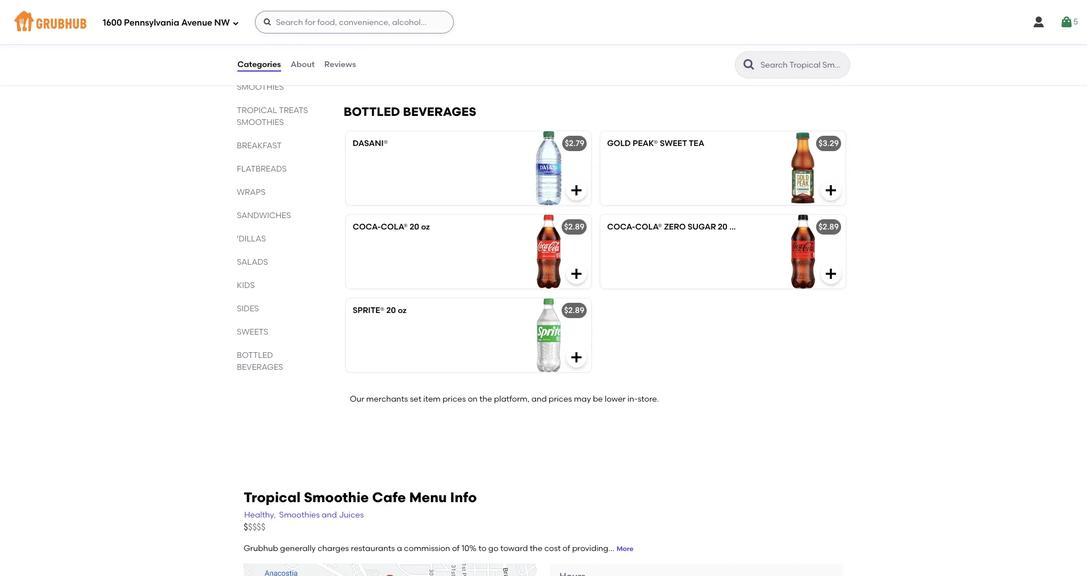 Task type: locate. For each thing, give the bounding box(es) containing it.
0 horizontal spatial prices
[[443, 394, 466, 404]]

smoothies down super at top left
[[237, 12, 284, 22]]

super veggie smoothies
[[237, 0, 294, 22]]

smoothies down fruit
[[237, 82, 284, 92]]

0 horizontal spatial coca-
[[353, 222, 381, 232]]

edible
[[353, 14, 381, 24]]

smoothies down the balanced
[[237, 47, 284, 57]]

0 horizontal spatial of
[[452, 544, 460, 554]]

1 horizontal spatial coca-
[[608, 222, 636, 232]]

fruit
[[237, 70, 260, 80]]

sprite®
[[353, 306, 385, 315]]

peak®
[[633, 138, 658, 148]]

1 coca- from the left
[[353, 222, 381, 232]]

1 horizontal spatial and
[[430, 30, 445, 40]]

the
[[480, 394, 492, 404], [530, 544, 543, 554]]

commission
[[404, 544, 450, 554]]

breakfast
[[237, 141, 282, 151]]

flatbreads tab
[[237, 163, 317, 175]]

1 horizontal spatial of
[[563, 544, 571, 554]]

1 vertical spatial beverages
[[237, 363, 283, 372]]

tropical treats smoothies tab
[[237, 105, 317, 128]]

merchants
[[366, 394, 408, 404]]

bottled beverages up dasani®
[[344, 104, 477, 119]]

bottled beverages
[[344, 104, 477, 119], [237, 351, 283, 372]]

generally
[[280, 544, 316, 554]]

and left 100%
[[430, 30, 445, 40]]

smoothies down tropical
[[237, 118, 284, 127]]

sugar
[[688, 222, 717, 232]]

menu
[[410, 489, 447, 506]]

$2.89 for sugar
[[819, 222, 839, 232]]

smoothies inside tropical treats smoothies
[[237, 118, 284, 127]]

and
[[430, 30, 445, 40], [532, 394, 547, 404], [322, 510, 337, 520]]

0 horizontal spatial bottled
[[237, 351, 273, 360]]

0 horizontal spatial bottled beverages
[[237, 351, 283, 372]]

flatbreads
[[237, 164, 287, 174]]

bottled beverages down sweets
[[237, 351, 283, 372]]

1 vertical spatial bottled
[[237, 351, 273, 360]]

and down smoothie
[[322, 510, 337, 520]]

'dillas
[[237, 234, 266, 244]]

cola® for 20
[[381, 222, 408, 232]]

smoothies for fruit
[[237, 82, 284, 92]]

platform,
[[494, 394, 530, 404]]

coca-cola® 20 oz
[[353, 222, 430, 232]]

smoothies for balanced
[[237, 47, 284, 57]]

bottled inside bottled beverages
[[237, 351, 273, 360]]

coca- for coca-cola® 20 oz
[[353, 222, 381, 232]]

fruit blend smoothies tab
[[237, 69, 317, 93]]

0 horizontal spatial 20
[[387, 306, 396, 315]]

0 vertical spatial the
[[480, 394, 492, 404]]

0 vertical spatial svg image
[[232, 20, 239, 26]]

1 smoothies from the top
[[237, 12, 284, 22]]

smoothies inside fruit blend smoothies
[[237, 82, 284, 92]]

1 horizontal spatial bottled
[[344, 104, 400, 119]]

svg image for coca-cola® zero sugar 20 oz
[[825, 267, 838, 281]]

0 vertical spatial and
[[430, 30, 445, 40]]

of left 10%
[[452, 544, 460, 554]]

sprite® 20 oz image
[[506, 298, 592, 372]]

edible
[[469, 30, 493, 40]]

nw
[[214, 17, 230, 28]]

info
[[450, 489, 477, 506]]

the right on
[[480, 394, 492, 404]]

0 horizontal spatial the
[[480, 394, 492, 404]]

20
[[410, 222, 419, 232], [718, 222, 728, 232], [387, 306, 396, 315]]

smoothies
[[279, 510, 320, 520]]

coca-
[[353, 222, 381, 232], [608, 222, 636, 232]]

1 horizontal spatial 20
[[410, 222, 419, 232]]

fusion
[[283, 35, 313, 45]]

1 vertical spatial the
[[530, 544, 543, 554]]

0 horizontal spatial oz
[[398, 306, 407, 315]]

sweets
[[237, 327, 268, 337]]

sweets tab
[[237, 326, 317, 338]]

to
[[479, 544, 487, 554]]

1 vertical spatial bottled beverages
[[237, 351, 283, 372]]

prices
[[443, 394, 466, 404], [549, 394, 572, 404]]

a
[[397, 544, 402, 554]]

cola®
[[381, 222, 408, 232], [636, 222, 663, 232]]

bottled down sweets
[[237, 351, 273, 360]]

2 horizontal spatial oz
[[730, 222, 739, 232]]

balanced fusion smoothies
[[237, 35, 313, 57]]

0 horizontal spatial and
[[322, 510, 337, 520]]

sides tab
[[237, 303, 317, 315]]

1 vertical spatial svg image
[[825, 183, 838, 197]]

healthy, button
[[244, 509, 277, 522]]

1 horizontal spatial prices
[[549, 394, 572, 404]]

dasani®
[[353, 138, 388, 148]]

reviews button
[[324, 44, 357, 85]]

oz
[[421, 222, 430, 232], [730, 222, 739, 232], [398, 306, 407, 315]]

treats
[[279, 106, 308, 115]]

1 of from the left
[[452, 544, 460, 554]]

on
[[468, 394, 478, 404]]

1 vertical spatial and
[[532, 394, 547, 404]]

0 horizontal spatial beverages
[[237, 363, 283, 372]]

0 vertical spatial beverages
[[403, 104, 477, 119]]

of right cost
[[563, 544, 571, 554]]

smoothies inside balanced fusion smoothies
[[237, 47, 284, 57]]

in-
[[628, 394, 638, 404]]

grubhub generally charges restaurants a commission of 10% to go toward the cost of providing ... more
[[244, 544, 634, 554]]

prices left on
[[443, 394, 466, 404]]

1 prices from the left
[[443, 394, 466, 404]]

1 cola® from the left
[[381, 222, 408, 232]]

0 vertical spatial bottled
[[344, 104, 400, 119]]

svg image
[[232, 20, 239, 26], [825, 183, 838, 197], [825, 267, 838, 281]]

about
[[291, 60, 315, 69]]

2 vertical spatial and
[[322, 510, 337, 520]]

svg image for gold peak® sweet tea
[[825, 183, 838, 197]]

restaurants
[[351, 544, 395, 554]]

4 smoothies from the top
[[237, 118, 284, 127]]

smoothies
[[237, 12, 284, 22], [237, 47, 284, 57], [237, 82, 284, 92], [237, 118, 284, 127]]

$2.89 for oz
[[565, 222, 585, 232]]

2 vertical spatial svg image
[[825, 267, 838, 281]]

dasani® image
[[506, 131, 592, 205]]

smoothies inside super veggie smoothies
[[237, 12, 284, 22]]

1 horizontal spatial bottled beverages
[[344, 104, 477, 119]]

2 smoothies from the top
[[237, 47, 284, 57]]

go
[[489, 544, 499, 554]]

bottled up dasani®
[[344, 104, 400, 119]]

2 cola® from the left
[[636, 222, 663, 232]]

of
[[452, 544, 460, 554], [563, 544, 571, 554]]

charges
[[318, 544, 349, 554]]

0 vertical spatial bottled beverages
[[344, 104, 477, 119]]

2 coca- from the left
[[608, 222, 636, 232]]

categories button
[[237, 44, 282, 85]]

3 smoothies from the top
[[237, 82, 284, 92]]

1600 pennsylvania avenue nw
[[103, 17, 230, 28]]

2 of from the left
[[563, 544, 571, 554]]

cafe
[[372, 489, 406, 506]]

svg image
[[1033, 15, 1046, 29], [1060, 15, 1074, 29], [263, 18, 272, 27], [825, 59, 838, 73], [570, 183, 584, 197], [570, 267, 584, 281], [570, 350, 584, 364]]

prices left may at the right bottom of the page
[[549, 394, 572, 404]]

set
[[410, 394, 422, 404]]

the left cost
[[530, 544, 543, 554]]

1 horizontal spatial cola®
[[636, 222, 663, 232]]

sandwiches tab
[[237, 210, 317, 222]]

and right the platform,
[[532, 394, 547, 404]]

bottled
[[344, 104, 400, 119], [237, 351, 273, 360]]

0 horizontal spatial cola®
[[381, 222, 408, 232]]

kids tab
[[237, 280, 317, 291]]

Search for food, convenience, alcohol... search field
[[255, 11, 454, 34]]



Task type: describe. For each thing, give the bounding box(es) containing it.
may
[[574, 394, 591, 404]]

categories
[[238, 60, 281, 69]]

item
[[424, 394, 441, 404]]

svg image inside main navigation navigation
[[232, 20, 239, 26]]

about button
[[290, 44, 315, 85]]

search icon image
[[743, 58, 756, 72]]

be
[[593, 394, 603, 404]]

1 horizontal spatial oz
[[421, 222, 430, 232]]

coca-cola® 20 oz image
[[506, 215, 592, 288]]

main navigation navigation
[[0, 0, 1088, 44]]

1 horizontal spatial beverages
[[403, 104, 477, 119]]

wraps
[[237, 187, 266, 197]]

toward
[[501, 544, 528, 554]]

salads
[[237, 257, 268, 267]]

bottled beverages inside tab
[[237, 351, 283, 372]]

tea
[[689, 138, 705, 148]]

straw
[[439, 14, 467, 24]]

balanced fusion smoothies tab
[[237, 34, 317, 58]]

$
[[244, 523, 248, 533]]

sides
[[237, 304, 259, 314]]

smoothies for super
[[237, 12, 284, 22]]

more button
[[617, 544, 634, 554]]

$2.79
[[565, 138, 585, 148]]

gold peak® sweet tea
[[608, 138, 705, 148]]

tropical
[[244, 489, 301, 506]]

super veggie smoothies tab
[[237, 0, 317, 23]]

store.
[[638, 394, 659, 404]]

grubhub
[[244, 544, 278, 554]]

veggie
[[264, 0, 294, 10]]

cost
[[545, 544, 561, 554]]

smoothies for tropical
[[237, 118, 284, 127]]

strawberry
[[382, 14, 437, 24]]

blend
[[261, 70, 288, 80]]

breakfast tab
[[237, 140, 317, 152]]

'dillas tab
[[237, 233, 317, 245]]

providing
[[573, 544, 609, 554]]

2 horizontal spatial and
[[532, 394, 547, 404]]

gold peak® sweet tea image
[[761, 131, 846, 205]]

balanced
[[237, 35, 281, 45]]

sweet
[[660, 138, 688, 148]]

healthy,
[[244, 510, 276, 520]]

coca-cola® zero sugar 20 oz
[[608, 222, 739, 232]]

2 horizontal spatial 20
[[718, 222, 728, 232]]

coca- for coca-cola® zero sugar 20 oz
[[608, 222, 636, 232]]

2 prices from the left
[[549, 394, 572, 404]]

strawberry
[[353, 30, 394, 40]]

our
[[350, 394, 365, 404]]

Search Tropical Smoothie Cafe  search field
[[760, 60, 847, 70]]

5
[[1074, 17, 1079, 27]]

edible lime straw image
[[761, 7, 846, 80]]

edible strawberry straw image
[[506, 7, 592, 80]]

zero
[[665, 222, 686, 232]]

fruit blend smoothies
[[237, 70, 288, 92]]

10%
[[462, 544, 477, 554]]

tropical
[[237, 106, 277, 115]]

sandwiches
[[237, 211, 291, 220]]

100%
[[447, 30, 467, 40]]

salads tab
[[237, 256, 317, 268]]

svg image inside 5 button
[[1060, 15, 1074, 29]]

wraps tab
[[237, 186, 317, 198]]

avenue
[[181, 17, 212, 28]]

super
[[237, 0, 263, 10]]

tropical treats smoothies
[[237, 106, 308, 127]]

and for juices
[[322, 510, 337, 520]]

bottled beverages tab
[[237, 349, 317, 373]]

beverages inside tab
[[237, 363, 283, 372]]

strawberry flavored and 100% edible
[[353, 30, 493, 40]]

gold
[[608, 138, 631, 148]]

healthy, smoothies and juices
[[244, 510, 364, 520]]

edible strawberry straw
[[353, 14, 467, 24]]

more
[[617, 545, 634, 553]]

smoothie
[[304, 489, 369, 506]]

lower
[[605, 394, 626, 404]]

cola® for zero
[[636, 222, 663, 232]]

our merchants set item prices on the platform, and prices may be lower in-store.
[[350, 394, 659, 404]]

...
[[609, 544, 615, 554]]

kids
[[237, 281, 255, 290]]

$3.29
[[819, 138, 839, 148]]

smoothies and juices button
[[279, 509, 365, 522]]

sprite® 20 oz
[[353, 306, 407, 315]]

5 button
[[1060, 12, 1079, 32]]

coca-cola® zero sugar 20 oz image
[[761, 215, 846, 288]]

pennsylvania
[[124, 17, 179, 28]]

$$$$$
[[244, 523, 266, 533]]

1 horizontal spatial the
[[530, 544, 543, 554]]

1600
[[103, 17, 122, 28]]

tropical smoothie cafe  menu info
[[244, 489, 477, 506]]

and for 100%
[[430, 30, 445, 40]]

juices
[[339, 510, 364, 520]]

flavored
[[396, 30, 428, 40]]

reviews
[[325, 60, 356, 69]]



Task type: vqa. For each thing, say whether or not it's contained in the screenshot.
topmost &
no



